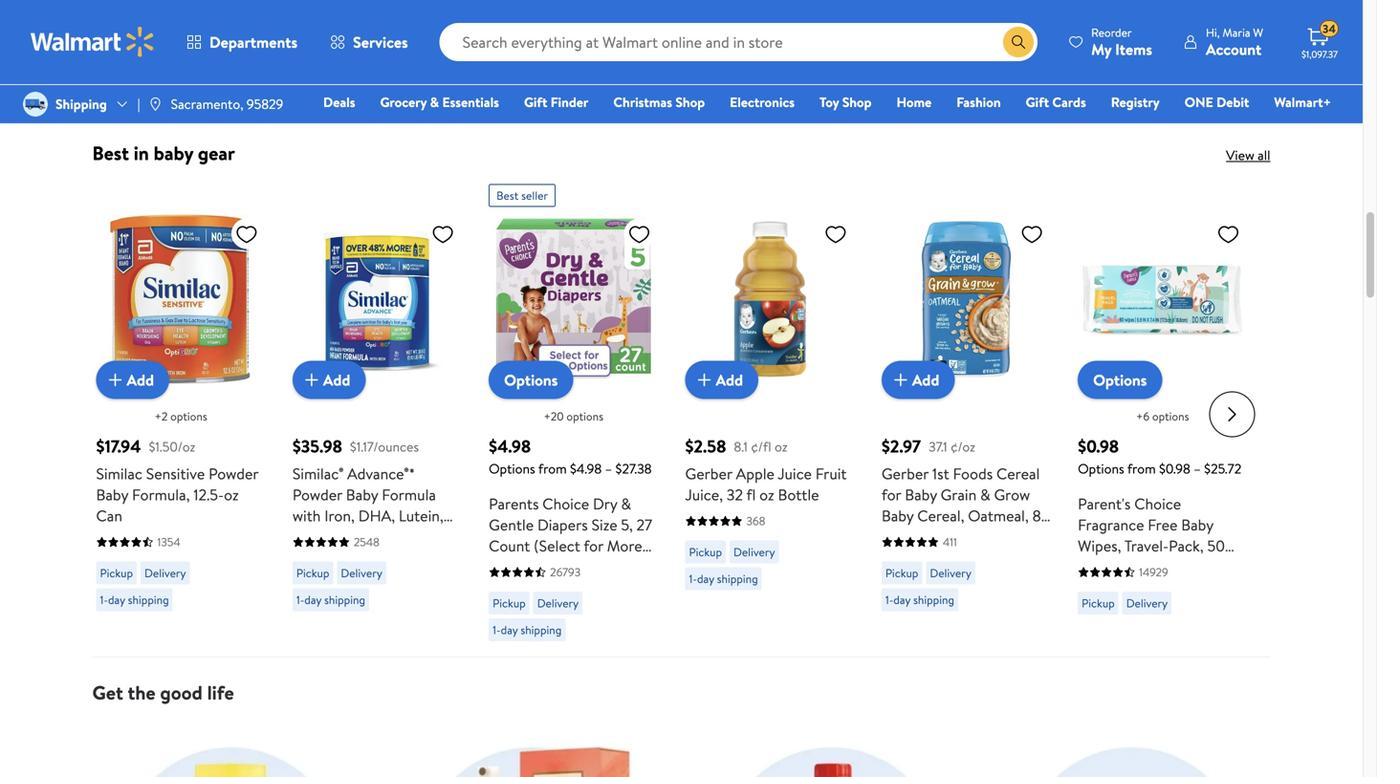 Task type: describe. For each thing, give the bounding box(es) containing it.
8
[[1033, 506, 1042, 527]]

choice for fragrance
[[1135, 494, 1182, 515]]

more for pack,
[[1197, 557, 1232, 578]]

deals
[[323, 93, 355, 111]]

$35.98 $1.17/ounces similac® advance®* powder baby formula with iron, dha, lutein, 30.8-oz value can
[[293, 435, 444, 548]]

gerber 1st foods cereal for baby grain & grow baby cereal, oatmeal, 8 oz canister image
[[882, 215, 1052, 384]]

maria
[[1223, 24, 1251, 41]]

2 manufacturer from the left
[[523, 12, 590, 28]]

oz inside the $35.98 $1.17/ounces similac® advance®* powder baby formula with iron, dha, lutein, 30.8-oz value can
[[327, 527, 342, 548]]

value
[[345, 527, 382, 548]]

options) for parents choice dry & gentle diapers size 5, 27 count (select for more options)
[[489, 557, 547, 578]]

walmart image
[[31, 27, 155, 57]]

walmart+ link
[[1266, 92, 1340, 112]]

home link
[[888, 92, 941, 112]]

pickup down canister
[[886, 566, 919, 582]]

toy shop
[[820, 93, 872, 111]]

gift cards
[[1026, 93, 1087, 111]]

2548
[[354, 535, 380, 551]]

best in baby gear
[[92, 140, 235, 166]]

hi,
[[1207, 24, 1220, 41]]

life
[[207, 680, 234, 707]]

shipping
[[55, 95, 107, 113]]

fashion link
[[948, 92, 1010, 112]]

registry
[[1112, 93, 1160, 111]]

add to favorites list, gerber 1st foods cereal for baby grain & grow baby cereal, oatmeal, 8 oz canister image
[[1021, 222, 1044, 246]]

$2.58 8.1 ¢/fl oz gerber apple juice fruit juice, 32 fl oz bottle
[[686, 435, 847, 506]]

– for $0.98
[[1194, 460, 1202, 479]]

electronics link
[[722, 92, 804, 112]]

2 2-day shipping from the left
[[493, 82, 564, 98]]

similac®
[[293, 464, 344, 485]]

1 manufacturer from the left
[[130, 12, 197, 28]]

delivery down 368 on the bottom right
[[734, 545, 775, 561]]

1- for $35.98
[[296, 592, 305, 609]]

$1,097.37
[[1302, 48, 1339, 61]]

christmas shop link
[[605, 92, 714, 112]]

34
[[1323, 21, 1337, 37]]

baby inside parent's choice fragrance free baby wipes, travel-pack, 50 count (select for more options)
[[1182, 515, 1214, 536]]

cards
[[1053, 93, 1087, 111]]

pickup down wipes,
[[1082, 596, 1115, 612]]

powder for $35.98
[[293, 485, 342, 506]]

advance®*
[[347, 464, 415, 485]]

+2 options
[[155, 409, 207, 425]]

choice for dry
[[543, 494, 590, 515]]

registry link
[[1103, 92, 1169, 112]]

options for options from $0.98 – $25.72
[[1153, 409, 1190, 425]]

parent's choice fragrance free baby wipes, travel-pack, 50 count (select for more options)
[[1078, 494, 1232, 599]]

$35.98
[[293, 435, 342, 459]]

product group containing $17.94
[[96, 176, 266, 650]]

gift finder
[[524, 93, 589, 111]]

formula,
[[132, 485, 190, 506]]

add to favorites list, parents choice dry & gentle diapers size 5, 27 count (select for more options) image
[[628, 222, 651, 246]]

delivery down 1354
[[145, 566, 186, 582]]

gerber inside $2.58 8.1 ¢/fl oz gerber apple juice fruit juice, 32 fl oz bottle
[[686, 464, 733, 485]]

1-day shipping for $2.58
[[689, 571, 758, 588]]

essentials
[[442, 93, 499, 111]]

(select for diapers
[[534, 536, 581, 557]]

shipping down 411 at right bottom
[[914, 592, 955, 609]]

fruit
[[816, 464, 847, 485]]

37.1
[[929, 438, 948, 456]]

& inside parents choice dry & gentle diapers size 5, 27 count (select for more options)
[[621, 494, 631, 515]]

items
[[1116, 39, 1153, 60]]

sacramento,
[[171, 95, 244, 113]]

shop for toy shop
[[843, 93, 872, 111]]

parents choice dry & gentle diapers size 5, 27 count (select for more options)
[[489, 494, 653, 578]]

departments button
[[170, 19, 314, 65]]

+2
[[155, 409, 168, 425]]

options link for parents choice dry & gentle diapers size 5, 27 count (select for more options) image
[[489, 361, 573, 400]]

¢/oz
[[951, 438, 976, 456]]

toy shop link
[[811, 92, 881, 112]]

from for $0.98
[[1128, 460, 1156, 479]]

baby inside $17.94 $1.50/oz similac sensitive powder baby formula, 12.5-oz can
[[96, 485, 128, 506]]

add for $2.58
[[716, 370, 743, 391]]

+6
[[1137, 409, 1150, 425]]

one debit link
[[1177, 92, 1259, 112]]

gift cards link
[[1018, 92, 1095, 112]]

dha,
[[359, 506, 395, 527]]

$0.98 options from $0.98 – $25.72
[[1078, 435, 1242, 479]]

for for parent's choice fragrance free baby wipes, travel-pack, 50 count (select for more options)
[[1173, 557, 1193, 578]]

electronics
[[730, 93, 795, 111]]

parents choice dry & gentle diapers size 5, 27 count (select for more options) image
[[489, 215, 659, 384]]

account
[[1207, 39, 1262, 60]]

departments
[[210, 32, 298, 53]]

add button for $2.58
[[686, 361, 759, 400]]

1 vertical spatial $0.98
[[1160, 460, 1191, 479]]

shipping down 2548
[[324, 592, 365, 609]]

add to favorites list, parent's choice fragrance free baby wipes, travel-pack, 50 count (select for more options) image
[[1218, 222, 1240, 246]]

toy
[[820, 93, 839, 111]]

oz inside $17.94 $1.50/oz similac sensitive powder baby formula, 12.5-oz can
[[224, 485, 239, 506]]

grocery & essentials
[[380, 93, 499, 111]]

deals link
[[315, 92, 364, 112]]

shipping up in
[[130, 82, 171, 98]]

$17.94
[[96, 435, 141, 459]]

(select for wipes,
[[1123, 557, 1170, 578]]

gerber apple juice fruit juice, 32 fl oz bottle image
[[686, 215, 855, 384]]

shipping right "essentials"
[[523, 82, 564, 98]]

¢/fl
[[751, 438, 772, 456]]

lutein,
[[399, 506, 444, 527]]

1 offer from the left
[[200, 12, 225, 28]]

pickup down formula,
[[100, 566, 133, 582]]

$4.98 options from $4.98 – $27.38
[[489, 435, 652, 479]]

1 add from the left
[[127, 370, 154, 391]]

options for similac sensitive powder baby formula, 12.5-oz can
[[170, 409, 207, 425]]

14929
[[1140, 565, 1169, 581]]

1 2- from the left
[[100, 82, 110, 98]]

add to favorites list, similac® advance®* powder baby formula with iron, dha, lutein, 30.8-oz value can image
[[432, 222, 455, 246]]

baby inside the $35.98 $1.17/ounces similac® advance®* powder baby formula with iron, dha, lutein, 30.8-oz value can
[[346, 485, 378, 506]]

count for wipes,
[[1078, 557, 1120, 578]]

from for $4.98
[[539, 460, 567, 479]]

juice,
[[686, 485, 723, 506]]

product group containing $35.98
[[293, 176, 462, 650]]

fl
[[747, 485, 756, 506]]

1- for $2.58
[[689, 571, 697, 588]]

2 manufacturer offer from the left
[[523, 12, 618, 28]]

search icon image
[[1011, 34, 1027, 50]]

411
[[943, 535, 958, 551]]

fashion
[[957, 93, 1001, 111]]

& inside $2.97 37.1 ¢/oz gerber 1st foods cereal for baby grain & grow baby cereal, oatmeal, 8 oz canister
[[981, 485, 991, 506]]

8.1
[[734, 438, 748, 456]]

pickup down juice,
[[689, 545, 722, 561]]

add button for $2.97
[[882, 361, 955, 400]]

formula
[[382, 485, 436, 506]]

foods
[[953, 464, 993, 485]]

shipping down 1354
[[128, 592, 169, 609]]

diapers
[[538, 515, 588, 536]]

gentle
[[489, 515, 534, 536]]

oatmeal,
[[969, 506, 1029, 527]]

delivery down 2548
[[341, 566, 383, 582]]

services button
[[314, 19, 424, 65]]

the
[[128, 680, 156, 707]]

$2.97 37.1 ¢/oz gerber 1st foods cereal for baby grain & grow baby cereal, oatmeal, 8 oz canister
[[882, 435, 1042, 548]]

1-day shipping down 1354
[[100, 592, 169, 609]]

best for best in baby gear
[[92, 140, 129, 166]]

seller
[[522, 187, 548, 204]]



Task type: vqa. For each thing, say whether or not it's contained in the screenshot.


Task type: locate. For each thing, give the bounding box(es) containing it.
$17.94 $1.50/oz similac sensitive powder baby formula, 12.5-oz can
[[96, 435, 259, 527]]

3 add from the left
[[716, 370, 743, 391]]

count inside parent's choice fragrance free baby wipes, travel-pack, 50 count (select for more options)
[[1078, 557, 1120, 578]]

oz left canister
[[882, 527, 897, 548]]

50
[[1208, 536, 1226, 557]]

pickup down gentle
[[493, 596, 526, 612]]

3 add button from the left
[[686, 361, 759, 400]]

1 horizontal spatial options)
[[1078, 578, 1136, 599]]

1 options from the left
[[170, 409, 207, 425]]

0 horizontal spatial gift
[[524, 93, 548, 111]]

oz inside $2.97 37.1 ¢/oz gerber 1st foods cereal for baby grain & grow baby cereal, oatmeal, 8 oz canister
[[882, 527, 897, 548]]

Search search field
[[440, 23, 1038, 61]]

1 add button from the left
[[96, 361, 169, 400]]

for for parents choice dry & gentle diapers size 5, 27 count (select for more options)
[[584, 536, 604, 557]]

delivery down 411 at right bottom
[[930, 566, 972, 582]]

12.5-
[[194, 485, 224, 506]]

1 horizontal spatial options link
[[1078, 361, 1163, 400]]

add button up $2.58 at bottom
[[686, 361, 759, 400]]

0 horizontal spatial gerber
[[686, 464, 733, 485]]

options
[[170, 409, 207, 425], [567, 409, 604, 425], [1153, 409, 1190, 425]]

0 horizontal spatial 2-
[[100, 82, 110, 98]]

similac® advance®* powder baby formula with iron, dha, lutein, 30.8-oz value can image
[[293, 215, 462, 384]]

2 gift from the left
[[1026, 93, 1050, 111]]

similac sensitive powder baby formula, 12.5-oz can image
[[96, 215, 266, 384]]

oz left "value"
[[327, 527, 342, 548]]

more inside parent's choice fragrance free baby wipes, travel-pack, 50 count (select for more options)
[[1197, 557, 1232, 578]]

options) inside parent's choice fragrance free baby wipes, travel-pack, 50 count (select for more options)
[[1078, 578, 1136, 599]]

view
[[1227, 146, 1255, 164]]

parents
[[489, 494, 539, 515]]

1 horizontal spatial best
[[497, 187, 519, 204]]

$2.58
[[686, 435, 727, 459]]

add to cart image up $2.58 at bottom
[[693, 369, 716, 392]]

 image
[[148, 97, 163, 112]]

choice up travel-
[[1135, 494, 1182, 515]]

1 horizontal spatial count
[[1078, 557, 1120, 578]]

2 horizontal spatial options
[[1153, 409, 1190, 425]]

1-day shipping for $2.97
[[886, 592, 955, 609]]

$1.50/oz
[[149, 438, 195, 456]]

options
[[504, 370, 558, 391], [1094, 370, 1148, 391], [489, 460, 536, 479], [1078, 460, 1125, 479]]

gift finder link
[[516, 92, 597, 112]]

add button up $35.98
[[293, 361, 366, 400]]

add to favorites list, gerber apple juice fruit juice, 32 fl oz bottle image
[[825, 222, 848, 246]]

for down $2.97
[[882, 485, 902, 506]]

oz right the sensitive
[[224, 485, 239, 506]]

options up parent's
[[1078, 460, 1125, 479]]

 image
[[23, 92, 48, 117]]

add up "$17.94"
[[127, 370, 154, 391]]

product group containing $2.97
[[882, 176, 1052, 650]]

w
[[1254, 24, 1264, 41]]

2 choice from the left
[[1135, 494, 1182, 515]]

options) for parent's choice fragrance free baby wipes, travel-pack, 50 count (select for more options)
[[1078, 578, 1136, 599]]

count down parents
[[489, 536, 530, 557]]

1-day shipping down 26793
[[493, 623, 562, 639]]

add button
[[96, 361, 169, 400], [293, 361, 366, 400], [686, 361, 759, 400], [882, 361, 955, 400]]

1 choice from the left
[[543, 494, 590, 515]]

oz right fl
[[760, 485, 775, 506]]

pickup up "essentials"
[[493, 55, 526, 72]]

product group
[[96, 0, 266, 109], [293, 0, 462, 109], [489, 0, 659, 109], [686, 0, 855, 109], [882, 0, 1052, 109], [1078, 0, 1248, 109], [96, 176, 266, 650], [293, 176, 462, 650], [489, 176, 659, 650], [686, 176, 855, 650], [882, 176, 1052, 650], [1078, 176, 1248, 650]]

gear
[[198, 140, 235, 166]]

iron,
[[325, 506, 355, 527]]

options up +6
[[1094, 370, 1148, 391]]

offer up the 'departments'
[[200, 12, 225, 28]]

powder for $17.94
[[209, 464, 259, 485]]

gerber down $2.97
[[882, 464, 929, 485]]

1 horizontal spatial manufacturer offer
[[523, 12, 618, 28]]

$1.17/ounces
[[350, 438, 419, 456]]

options) inside parents choice dry & gentle diapers size 5, 27 count (select for more options)
[[489, 557, 547, 578]]

$0.98
[[1078, 435, 1120, 459], [1160, 460, 1191, 479]]

2 offer from the left
[[593, 12, 618, 28]]

1 horizontal spatial (select
[[1123, 557, 1170, 578]]

parent's
[[1078, 494, 1131, 515]]

1-day shipping down canister
[[886, 592, 955, 609]]

1-day shipping for $35.98
[[296, 592, 365, 609]]

choice inside parents choice dry & gentle diapers size 5, 27 count (select for more options)
[[543, 494, 590, 515]]

choice
[[543, 494, 590, 515], [1135, 494, 1182, 515]]

1 horizontal spatial more
[[1197, 557, 1232, 578]]

0 horizontal spatial manufacturer offer
[[130, 12, 225, 28]]

368
[[747, 513, 766, 530]]

manufacturer offer up the 'departments'
[[130, 12, 225, 28]]

more inside parents choice dry & gentle diapers size 5, 27 count (select for more options)
[[607, 536, 643, 557]]

add to favorites list, similac sensitive powder baby formula, 12.5-oz can image
[[235, 222, 258, 246]]

0 horizontal spatial options link
[[489, 361, 573, 400]]

(select up 26793
[[534, 536, 581, 557]]

powder right the sensitive
[[209, 464, 259, 485]]

1354
[[157, 535, 181, 551]]

reorder my items
[[1092, 24, 1153, 60]]

powder inside $17.94 $1.50/oz similac sensitive powder baby formula, 12.5-oz can
[[209, 464, 259, 485]]

shop right the toy
[[843, 93, 872, 111]]

1 horizontal spatial powder
[[293, 485, 342, 506]]

best left in
[[92, 140, 129, 166]]

travel-
[[1125, 536, 1169, 557]]

shipping
[[130, 82, 171, 98], [523, 82, 564, 98], [717, 571, 758, 588], [128, 592, 169, 609], [324, 592, 365, 609], [914, 592, 955, 609], [521, 623, 562, 639]]

more for 5,
[[607, 536, 643, 557]]

1- for $2.97
[[886, 592, 894, 609]]

reorder
[[1092, 24, 1132, 41]]

add up the 8.1
[[716, 370, 743, 391]]

my
[[1092, 39, 1112, 60]]

from inside $4.98 options from $4.98 – $27.38
[[539, 460, 567, 479]]

gift left cards
[[1026, 93, 1050, 111]]

0 horizontal spatial choice
[[543, 494, 590, 515]]

gift for gift cards
[[1026, 93, 1050, 111]]

fragrance
[[1078, 515, 1145, 536]]

2 add button from the left
[[293, 361, 366, 400]]

1 gift from the left
[[524, 93, 548, 111]]

powder
[[209, 464, 259, 485], [293, 485, 342, 506]]

1 horizontal spatial add to cart image
[[693, 369, 716, 392]]

manufacturer
[[130, 12, 197, 28], [523, 12, 590, 28]]

options link up +20 at left bottom
[[489, 361, 573, 400]]

gerber inside $2.97 37.1 ¢/oz gerber 1st foods cereal for baby grain & grow baby cereal, oatmeal, 8 oz canister
[[882, 464, 929, 485]]

32
[[727, 485, 743, 506]]

hi, maria w account
[[1207, 24, 1264, 60]]

2-day shipping
[[100, 82, 171, 98], [493, 82, 564, 98]]

Walmart Site-Wide search field
[[440, 23, 1038, 61]]

$25.72
[[1205, 460, 1242, 479]]

options right +2
[[170, 409, 207, 425]]

2 add from the left
[[323, 370, 351, 391]]

2 horizontal spatial &
[[981, 485, 991, 506]]

1 from from the left
[[539, 460, 567, 479]]

pickup down 30.8-
[[296, 566, 330, 582]]

1st
[[933, 464, 950, 485]]

add button up $2.97
[[882, 361, 955, 400]]

0 horizontal spatial manufacturer
[[130, 12, 197, 28]]

1 shop from the left
[[676, 93, 705, 111]]

$4.98 up parents
[[489, 435, 531, 459]]

1 gerber from the left
[[686, 464, 733, 485]]

options link up +6
[[1078, 361, 1163, 400]]

grocery & essentials link
[[372, 92, 508, 112]]

3 options from the left
[[1153, 409, 1190, 425]]

add for $35.98
[[323, 370, 351, 391]]

delivery
[[145, 55, 186, 72], [537, 55, 579, 72], [734, 545, 775, 561], [145, 566, 186, 582], [341, 566, 383, 582], [930, 566, 972, 582], [537, 596, 579, 612], [1127, 596, 1168, 612]]

0 horizontal spatial best
[[92, 140, 129, 166]]

manufacturer up gift finder link
[[523, 12, 590, 28]]

–
[[605, 460, 613, 479], [1194, 460, 1202, 479]]

& right dry
[[621, 494, 631, 515]]

add up $35.98
[[323, 370, 351, 391]]

for inside $2.97 37.1 ¢/oz gerber 1st foods cereal for baby grain & grow baby cereal, oatmeal, 8 oz canister
[[882, 485, 902, 506]]

add up 37.1
[[913, 370, 940, 391]]

+6 options
[[1137, 409, 1190, 425]]

27
[[637, 515, 653, 536]]

best for best seller
[[497, 187, 519, 204]]

manufacturer offer up finder
[[523, 12, 618, 28]]

3 add to cart image from the left
[[890, 369, 913, 392]]

product group containing $0.98
[[1078, 176, 1248, 650]]

size
[[592, 515, 618, 536]]

1 vertical spatial best
[[497, 187, 519, 204]]

1 horizontal spatial shop
[[843, 93, 872, 111]]

2 horizontal spatial for
[[1173, 557, 1193, 578]]

95829
[[247, 95, 284, 113]]

1 horizontal spatial &
[[621, 494, 631, 515]]

(select
[[534, 536, 581, 557], [1123, 557, 1170, 578]]

oz right ¢/fl
[[775, 438, 788, 456]]

0 horizontal spatial more
[[607, 536, 643, 557]]

2 options from the left
[[567, 409, 604, 425]]

1 horizontal spatial –
[[1194, 460, 1202, 479]]

add to cart image for $35.98
[[300, 369, 323, 392]]

0 horizontal spatial 2-day shipping
[[100, 82, 171, 98]]

2 from from the left
[[1128, 460, 1156, 479]]

view all link
[[1227, 146, 1271, 164]]

& right grocery
[[430, 93, 439, 111]]

0 horizontal spatial powder
[[209, 464, 259, 485]]

from up parent's
[[1128, 460, 1156, 479]]

2 add to cart image from the left
[[693, 369, 716, 392]]

options right +6
[[1153, 409, 1190, 425]]

options link for parent's choice fragrance free baby wipes, travel-pack, 50 count (select for more options) image
[[1078, 361, 1163, 400]]

1 horizontal spatial $0.98
[[1160, 460, 1191, 479]]

1 horizontal spatial gift
[[1026, 93, 1050, 111]]

0 horizontal spatial count
[[489, 536, 530, 557]]

1 – from the left
[[605, 460, 613, 479]]

delivery down the 14929
[[1127, 596, 1168, 612]]

can
[[96, 506, 122, 527], [385, 527, 412, 548]]

add for $2.97
[[913, 370, 940, 391]]

dry
[[593, 494, 618, 515]]

+20 options
[[544, 409, 604, 425]]

from up parents
[[539, 460, 567, 479]]

0 horizontal spatial add to cart image
[[300, 369, 323, 392]]

1 horizontal spatial offer
[[593, 12, 618, 28]]

2- left |
[[100, 82, 110, 98]]

shipping down 26793
[[521, 623, 562, 639]]

home
[[897, 93, 932, 111]]

add button for $35.98
[[293, 361, 366, 400]]

0 horizontal spatial shop
[[676, 93, 705, 111]]

2 horizontal spatial add to cart image
[[890, 369, 913, 392]]

1 horizontal spatial $4.98
[[570, 460, 602, 479]]

30.8-
[[293, 527, 327, 548]]

powder up 30.8-
[[293, 485, 342, 506]]

delivery up sacramento,
[[145, 55, 186, 72]]

1 options link from the left
[[489, 361, 573, 400]]

for inside parent's choice fragrance free baby wipes, travel-pack, 50 count (select for more options)
[[1173, 557, 1193, 578]]

can inside the $35.98 $1.17/ounces similac® advance®* powder baby formula with iron, dha, lutein, 30.8-oz value can
[[385, 527, 412, 548]]

0 horizontal spatial can
[[96, 506, 122, 527]]

add to cart image up $2.97
[[890, 369, 913, 392]]

0 horizontal spatial &
[[430, 93, 439, 111]]

2 shop from the left
[[843, 93, 872, 111]]

0 vertical spatial $4.98
[[489, 435, 531, 459]]

more right the 14929
[[1197, 557, 1232, 578]]

0 horizontal spatial $4.98
[[489, 435, 531, 459]]

add to cart image for $2.97
[[890, 369, 913, 392]]

0 horizontal spatial from
[[539, 460, 567, 479]]

for inside parents choice dry & gentle diapers size 5, 27 count (select for more options)
[[584, 536, 604, 557]]

0 vertical spatial $0.98
[[1078, 435, 1120, 459]]

shipping down 368 on the bottom right
[[717, 571, 758, 588]]

manufacturer up |
[[130, 12, 197, 28]]

1 manufacturer offer from the left
[[130, 12, 225, 28]]

options inside $4.98 options from $4.98 – $27.38
[[489, 460, 536, 479]]

1 horizontal spatial 2-
[[493, 82, 503, 98]]

1-day shipping down 30.8-
[[296, 592, 365, 609]]

0 vertical spatial best
[[92, 140, 129, 166]]

can down 'similac'
[[96, 506, 122, 527]]

$0.98 up parent's
[[1078, 435, 1120, 459]]

add to cart image for $2.58
[[693, 369, 716, 392]]

from inside $0.98 options from $0.98 – $25.72
[[1128, 460, 1156, 479]]

count inside parents choice dry & gentle diapers size 5, 27 count (select for more options)
[[489, 536, 530, 557]]

2- left gift finder
[[493, 82, 503, 98]]

count down fragrance
[[1078, 557, 1120, 578]]

1 add to cart image from the left
[[300, 369, 323, 392]]

delivery down 26793
[[537, 596, 579, 612]]

more down dry
[[607, 536, 643, 557]]

1 horizontal spatial options
[[567, 409, 604, 425]]

best inside the product group
[[497, 187, 519, 204]]

– left $25.72
[[1194, 460, 1202, 479]]

parent's choice fragrance free baby wipes, travel-pack, 50 count (select for more options) image
[[1078, 215, 1248, 384]]

0 horizontal spatial offer
[[200, 12, 225, 28]]

0 horizontal spatial –
[[605, 460, 613, 479]]

count
[[489, 536, 530, 557], [1078, 557, 1120, 578]]

(select down 'free'
[[1123, 557, 1170, 578]]

day
[[110, 82, 127, 98], [503, 82, 520, 98], [697, 571, 715, 588], [108, 592, 125, 609], [305, 592, 322, 609], [894, 592, 911, 609], [501, 623, 518, 639]]

(select inside parents choice dry & gentle diapers size 5, 27 count (select for more options)
[[534, 536, 581, 557]]

gift left finder
[[524, 93, 548, 111]]

juice
[[778, 464, 812, 485]]

shop
[[676, 93, 705, 111], [843, 93, 872, 111]]

options right +20 at left bottom
[[567, 409, 604, 425]]

finder
[[551, 93, 589, 111]]

$0.98 left $25.72
[[1160, 460, 1191, 479]]

baby left grain on the right
[[905, 485, 937, 506]]

gift for gift finder
[[524, 93, 548, 111]]

1 horizontal spatial choice
[[1135, 494, 1182, 515]]

cereal,
[[918, 506, 965, 527]]

choice inside parent's choice fragrance free baby wipes, travel-pack, 50 count (select for more options)
[[1135, 494, 1182, 515]]

shop for christmas shop
[[676, 93, 705, 111]]

1 horizontal spatial can
[[385, 527, 412, 548]]

options up parents
[[489, 460, 536, 479]]

add to cart image
[[300, 369, 323, 392], [693, 369, 716, 392], [890, 369, 913, 392]]

delivery up gift finder
[[537, 55, 579, 72]]

count for diapers
[[489, 536, 530, 557]]

christmas
[[614, 93, 673, 111]]

options inside $0.98 options from $0.98 – $25.72
[[1078, 460, 1125, 479]]

1 vertical spatial $4.98
[[570, 460, 602, 479]]

list
[[81, 705, 1283, 778]]

5,
[[621, 515, 633, 536]]

grocery
[[380, 93, 427, 111]]

best left seller
[[497, 187, 519, 204]]

1 horizontal spatial manufacturer
[[523, 12, 590, 28]]

|
[[138, 95, 140, 113]]

baby left cereal,
[[882, 506, 914, 527]]

product group containing $2.58
[[686, 176, 855, 650]]

4 add from the left
[[913, 370, 940, 391]]

baby right 'free'
[[1182, 515, 1214, 536]]

1-day shipping down 368 on the bottom right
[[689, 571, 758, 588]]

free
[[1148, 515, 1178, 536]]

bottle
[[778, 485, 820, 506]]

$4.98 up dry
[[570, 460, 602, 479]]

product group containing $4.98
[[489, 176, 659, 650]]

can right 2548
[[385, 527, 412, 548]]

options) down wipes,
[[1078, 578, 1136, 599]]

2 – from the left
[[1194, 460, 1202, 479]]

add to cart image
[[104, 369, 127, 392]]

add to cart image up $35.98
[[300, 369, 323, 392]]

powder inside the $35.98 $1.17/ounces similac® advance®* powder baby formula with iron, dha, lutein, 30.8-oz value can
[[293, 485, 342, 506]]

gerber down $2.58 at bottom
[[686, 464, 733, 485]]

1 2-day shipping from the left
[[100, 82, 171, 98]]

options up +20 at left bottom
[[504, 370, 558, 391]]

1 horizontal spatial for
[[882, 485, 902, 506]]

1 horizontal spatial 2-day shipping
[[493, 82, 564, 98]]

(select inside parent's choice fragrance free baby wipes, travel-pack, 50 count (select for more options)
[[1123, 557, 1170, 578]]

next slide for product carousel list image
[[1210, 392, 1256, 438]]

pickup
[[493, 55, 526, 72], [689, 545, 722, 561], [100, 566, 133, 582], [296, 566, 330, 582], [886, 566, 919, 582], [493, 596, 526, 612], [1082, 596, 1115, 612]]

similac
[[96, 464, 142, 485]]

choice left dry
[[543, 494, 590, 515]]

1-
[[689, 571, 697, 588], [100, 592, 108, 609], [296, 592, 305, 609], [886, 592, 894, 609], [493, 623, 501, 639]]

with
[[293, 506, 321, 527]]

– inside $0.98 options from $0.98 – $25.72
[[1194, 460, 1202, 479]]

– left $27.38
[[605, 460, 613, 479]]

– for $4.98
[[605, 460, 613, 479]]

good
[[160, 680, 203, 707]]

from
[[539, 460, 567, 479], [1128, 460, 1156, 479]]

1 horizontal spatial gerber
[[882, 464, 929, 485]]

& right grain on the right
[[981, 485, 991, 506]]

+20
[[544, 409, 564, 425]]

0 horizontal spatial options)
[[489, 557, 547, 578]]

2 gerber from the left
[[882, 464, 929, 485]]

0 horizontal spatial (select
[[534, 536, 581, 557]]

4 add button from the left
[[882, 361, 955, 400]]

baby up "value"
[[346, 485, 378, 506]]

1 horizontal spatial from
[[1128, 460, 1156, 479]]

can inside $17.94 $1.50/oz similac sensitive powder baby formula, 12.5-oz can
[[96, 506, 122, 527]]

– inside $4.98 options from $4.98 – $27.38
[[605, 460, 613, 479]]

& inside grocery & essentials link
[[430, 93, 439, 111]]

2 2- from the left
[[493, 82, 503, 98]]

add button up +2
[[96, 361, 169, 400]]

options) down gentle
[[489, 557, 547, 578]]

$27.38
[[616, 460, 652, 479]]

canister
[[900, 527, 956, 548]]

baby left formula,
[[96, 485, 128, 506]]

cereal
[[997, 464, 1040, 485]]

0 horizontal spatial $0.98
[[1078, 435, 1120, 459]]

2 options link from the left
[[1078, 361, 1163, 400]]

shop right 'christmas'
[[676, 93, 705, 111]]

all
[[1258, 146, 1271, 164]]

for right the 14929
[[1173, 557, 1193, 578]]

0 horizontal spatial options
[[170, 409, 207, 425]]

offer up 'christmas'
[[593, 12, 618, 28]]

in
[[134, 140, 149, 166]]

one debit
[[1185, 93, 1250, 111]]

for left 5,
[[584, 536, 604, 557]]

options link
[[489, 361, 573, 400], [1078, 361, 1163, 400]]

0 horizontal spatial for
[[584, 536, 604, 557]]



